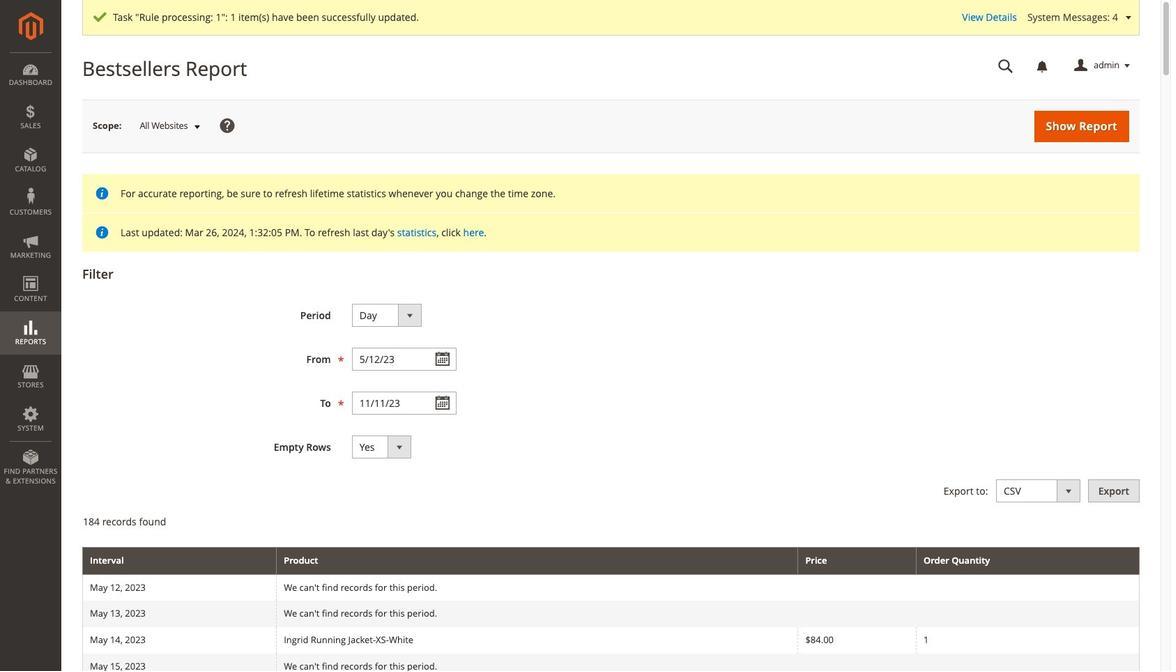 Task type: describe. For each thing, give the bounding box(es) containing it.
magento admin panel image
[[18, 12, 43, 40]]



Task type: locate. For each thing, give the bounding box(es) containing it.
None text field
[[352, 348, 457, 371], [352, 392, 457, 415], [352, 348, 457, 371], [352, 392, 457, 415]]

None text field
[[989, 54, 1024, 78]]

menu bar
[[0, 52, 61, 493]]



Task type: vqa. For each thing, say whether or not it's contained in the screenshot.
menu bar
yes



